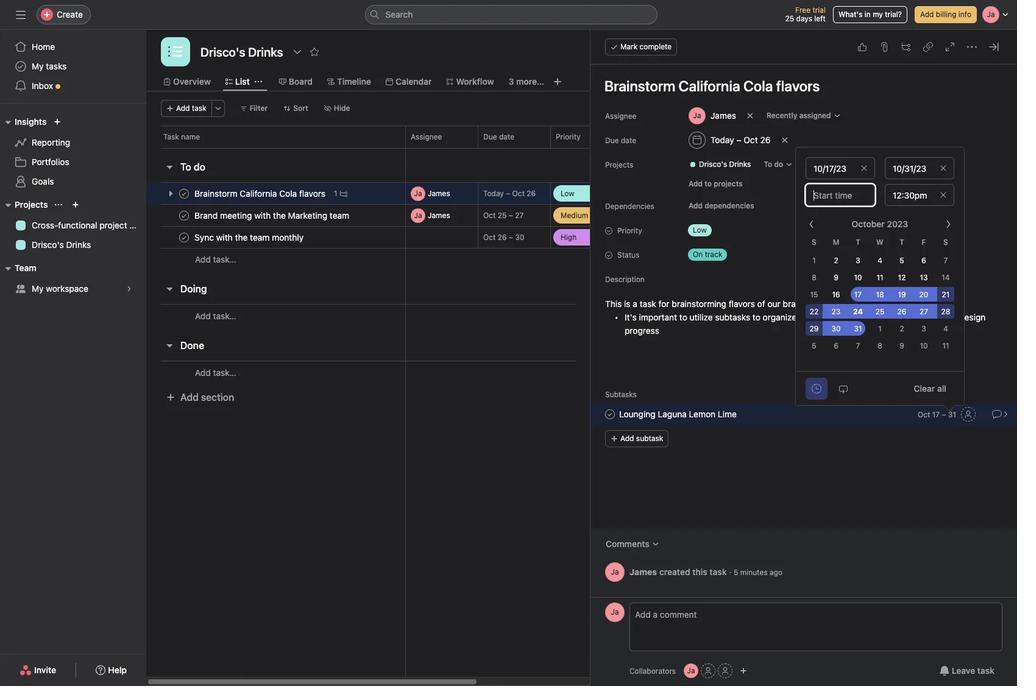 Task type: describe. For each thing, give the bounding box(es) containing it.
1 horizontal spatial 6
[[922, 256, 927, 265]]

brainstorming
[[672, 299, 727, 309]]

see details, my workspace image
[[126, 285, 133, 293]]

completed checkbox inside brainstorm california cola flavors cell
[[177, 186, 191, 201]]

0 horizontal spatial 7
[[856, 341, 861, 351]]

1 horizontal spatial 10
[[920, 341, 928, 351]]

invite button
[[12, 660, 64, 682]]

Sync with the team monthly text field
[[192, 231, 307, 244]]

row containing james
[[146, 182, 741, 205]]

leave task
[[952, 666, 995, 676]]

assigned
[[800, 111, 831, 120]]

my for my workspace
[[32, 284, 44, 294]]

date inside brainstorm california cola flavors dialog
[[621, 136, 637, 145]]

medium button
[[551, 205, 623, 226]]

1 horizontal spatial flavors
[[833, 312, 859, 323]]

ja for the top ja button
[[611, 568, 619, 577]]

doing
[[180, 284, 207, 294]]

add section
[[180, 392, 234, 403]]

due inside brainstorm california cola flavors dialog
[[605, 136, 619, 145]]

m
[[833, 238, 840, 247]]

drisco's inside main content
[[699, 160, 728, 169]]

priority inside brainstorm california cola flavors dialog
[[618, 226, 642, 235]]

create
[[57, 9, 83, 20]]

18
[[876, 290, 884, 299]]

0 horizontal spatial due
[[484, 132, 497, 141]]

project
[[100, 220, 127, 230]]

calendar link
[[386, 75, 432, 88]]

my workspace
[[32, 284, 88, 294]]

oct for oct 26 – 30
[[484, 233, 496, 242]]

task… for first the add task… button
[[213, 254, 236, 265]]

1 horizontal spatial 9
[[900, 341, 905, 351]]

collaborators
[[630, 667, 676, 676]]

track
[[705, 250, 723, 259]]

0 vertical spatial ja button
[[605, 563, 625, 582]]

to do button
[[180, 156, 205, 178]]

what's in my trial?
[[839, 10, 902, 19]]

previous month image
[[807, 219, 817, 229]]

collapse task list for this section image
[[165, 284, 174, 294]]

27 inside header to do tree grid
[[515, 211, 524, 220]]

0 horizontal spatial 10
[[854, 273, 862, 282]]

0 horizontal spatial to
[[680, 312, 688, 323]]

clear all
[[914, 383, 947, 394]]

a
[[633, 299, 638, 309]]

high button
[[551, 227, 623, 248]]

24
[[854, 307, 863, 316]]

oct up "oct 25 – 27"
[[512, 189, 525, 198]]

·
[[729, 567, 732, 577]]

this
[[605, 299, 622, 309]]

add inside the add subtask button
[[621, 434, 634, 443]]

workflow
[[456, 76, 494, 87]]

remove assignee image
[[747, 112, 754, 120]]

1 s from the left
[[812, 238, 817, 247]]

1 vertical spatial clear due date image
[[940, 165, 947, 172]]

it's
[[625, 312, 637, 323]]

2 vertical spatial ja button
[[684, 664, 699, 679]]

days
[[797, 14, 813, 23]]

31 inside brainstorm california cola flavors dialog
[[949, 410, 957, 419]]

add down doing button
[[195, 311, 211, 321]]

free
[[796, 5, 811, 15]]

set to repeat image
[[839, 384, 849, 394]]

create button
[[37, 5, 91, 24]]

drisco's drinks inside main content
[[699, 160, 751, 169]]

assignee inside main content
[[605, 112, 637, 121]]

3 more… button
[[509, 75, 544, 88]]

0 vertical spatial drisco's drinks link
[[685, 159, 756, 171]]

0 horizontal spatial clear due date image
[[781, 137, 789, 144]]

projects button
[[0, 198, 48, 212]]

add to projects button
[[683, 176, 749, 193]]

2 the from the left
[[945, 312, 958, 323]]

13
[[920, 273, 928, 282]]

add a task to this section image for to do
[[211, 162, 221, 172]]

add inside add section button
[[180, 392, 199, 403]]

subtasks
[[605, 390, 637, 399]]

0 horizontal spatial to do
[[180, 162, 205, 173]]

0 horizontal spatial priority
[[556, 132, 581, 141]]

1 horizontal spatial 1
[[879, 324, 882, 334]]

ja for the bottommost ja button
[[687, 666, 695, 676]]

more actions for this task image
[[968, 42, 977, 52]]

26 left low dropdown button
[[527, 189, 536, 198]]

james created this task · 5 minutes ago
[[630, 567, 783, 577]]

Task Name text field
[[619, 408, 737, 421]]

1 subtask image
[[340, 190, 347, 197]]

w
[[877, 238, 884, 247]]

organize
[[763, 312, 797, 323]]

add inside add dependencies button
[[689, 201, 703, 210]]

projects inside brainstorm california cola flavors dialog
[[605, 160, 634, 170]]

– for oct 17 – 31
[[942, 410, 947, 419]]

sort
[[293, 104, 308, 113]]

status
[[618, 251, 640, 260]]

1 horizontal spatial 7
[[944, 256, 948, 265]]

oct for oct 25 – 27
[[484, 211, 496, 220]]

inbox link
[[7, 76, 139, 96]]

subtask
[[636, 434, 664, 443]]

close details image
[[990, 42, 999, 52]]

insights
[[15, 116, 47, 127]]

colas!
[[922, 299, 947, 309]]

add section button
[[161, 387, 239, 409]]

2 collapse task list for this section image from the top
[[165, 341, 174, 351]]

for
[[659, 299, 670, 309]]

to do inside dropdown button
[[764, 160, 784, 169]]

3 inside popup button
[[509, 76, 514, 87]]

0 horizontal spatial date
[[499, 132, 515, 141]]

search list box
[[365, 5, 658, 24]]

teams element
[[0, 257, 146, 301]]

overview link
[[163, 75, 211, 88]]

1 vertical spatial 4
[[944, 324, 949, 334]]

0 vertical spatial progress
[[899, 312, 933, 323]]

to inside button
[[705, 179, 712, 188]]

2 s from the left
[[944, 238, 949, 247]]

sort button
[[278, 100, 314, 117]]

mark complete button
[[605, 38, 677, 55]]

26 inside brainstorm california cola flavors dialog
[[761, 135, 771, 145]]

attachments: add a file to this task, brainstorm california cola flavors image
[[880, 42, 890, 52]]

to inside button
[[180, 162, 191, 173]]

this
[[693, 567, 708, 577]]

0 horizontal spatial 11
[[877, 273, 884, 282]]

do inside button
[[194, 162, 205, 173]]

leave task button
[[932, 660, 1003, 682]]

30 inside header to do tree grid
[[515, 233, 525, 242]]

29
[[810, 324, 819, 334]]

team
[[15, 263, 36, 273]]

clear start date image
[[861, 165, 868, 172]]

inbox
[[32, 80, 53, 91]]

due date for main content containing james
[[605, 136, 637, 145]]

cross-
[[32, 220, 58, 230]]

show options image
[[292, 47, 302, 57]]

comments
[[606, 539, 650, 549]]

done button
[[180, 335, 204, 357]]

0 vertical spatial 31
[[854, 324, 862, 334]]

board link
[[279, 75, 313, 88]]

2 horizontal spatial to
[[753, 312, 761, 323]]

description document
[[592, 298, 1003, 338]]

description
[[605, 275, 645, 284]]

reporting
[[32, 137, 70, 148]]

medium
[[561, 211, 588, 220]]

add subtask image
[[902, 42, 912, 52]]

0 horizontal spatial 1
[[813, 256, 816, 265]]

0 horizontal spatial assignee
[[411, 132, 442, 141]]

created
[[660, 567, 691, 577]]

header to do tree grid
[[146, 182, 741, 271]]

add inside header to do tree grid
[[195, 254, 211, 265]]

ja inside header to do tree grid
[[414, 211, 422, 220]]

0 horizontal spatial flavors
[[729, 299, 755, 309]]

add a task to this section image for doing
[[213, 284, 223, 294]]

add task
[[176, 104, 206, 113]]

16
[[832, 290, 841, 299]]

add task… button for collapse task list for this section image
[[195, 309, 236, 323]]

5 inside james created this task · 5 minutes ago
[[734, 568, 739, 577]]

1 horizontal spatial 27
[[920, 307, 929, 316]]

clear
[[914, 383, 936, 394]]

2 horizontal spatial 3
[[922, 324, 927, 334]]

26 down "oct 25 – 27"
[[498, 233, 507, 242]]

on track
[[693, 250, 723, 259]]

brainstorm california cola flavors dialog
[[591, 30, 1018, 687]]

task inside "add task" button
[[192, 104, 206, 113]]

Start date text field
[[806, 157, 876, 179]]

list image
[[168, 45, 183, 59]]

0 likes. click to like this task image
[[858, 42, 868, 52]]

low inside popup button
[[693, 226, 707, 235]]

1 horizontal spatial 8
[[878, 341, 883, 351]]

add dependencies button
[[683, 198, 760, 215]]

clear all button
[[906, 378, 955, 400]]

billing
[[936, 10, 957, 19]]

– for oct 25 – 27
[[509, 211, 513, 220]]

to inside dropdown button
[[764, 160, 773, 169]]

oct 26 – 30
[[484, 233, 525, 242]]

my for my tasks
[[32, 61, 44, 71]]

complete
[[640, 42, 672, 51]]

more actions image
[[214, 105, 222, 112]]

drisco's drinks link inside projects element
[[7, 235, 139, 255]]

to do button
[[759, 156, 799, 173]]

october 2023
[[852, 219, 909, 229]]

invite
[[34, 665, 56, 676]]

tab actions image
[[255, 78, 262, 85]]

name
[[181, 132, 200, 141]]

today – oct 26 inside main content
[[711, 135, 771, 145]]

design
[[960, 312, 986, 323]]

1 horizontal spatial 2
[[900, 324, 905, 334]]

– up "oct 25 – 27"
[[506, 189, 510, 198]]

comments button
[[598, 533, 667, 555]]

my tasks
[[32, 61, 67, 71]]

today – oct 26 inside row
[[484, 189, 536, 198]]

1 horizontal spatial 30
[[832, 324, 841, 334]]

due date for row containing task name
[[484, 132, 515, 141]]

2 t from the left
[[900, 238, 905, 247]]

1 vertical spatial 5
[[812, 341, 817, 351]]

28
[[942, 307, 951, 316]]

0 horizontal spatial 17
[[855, 290, 862, 299]]

in inside this is a task for brainstorming flavors of our brand of cool, refreshing california colas! it's important to utilize subtasks to organize the new flavors and their progress in the design progress
[[936, 312, 942, 323]]

ja for ja button to the middle
[[611, 608, 619, 617]]

james link
[[630, 567, 657, 577]]

list link
[[225, 75, 250, 88]]

Due time text field
[[885, 184, 955, 206]]

new image
[[54, 118, 61, 126]]

projects element
[[0, 194, 146, 257]]

1 horizontal spatial 11
[[943, 341, 950, 351]]

completed checkbox for oct 26
[[177, 230, 191, 245]]



Task type: locate. For each thing, give the bounding box(es) containing it.
new
[[814, 312, 830, 323]]

0 vertical spatial completed checkbox
[[177, 186, 191, 201]]

Brainstorm California Cola flavors text field
[[192, 187, 329, 200]]

0 vertical spatial completed image
[[177, 186, 191, 201]]

completed image inside 'sync with the team monthly' cell
[[177, 230, 191, 245]]

oct down clear
[[918, 410, 931, 419]]

1 add task… button from the top
[[195, 253, 236, 266]]

do down name
[[194, 162, 205, 173]]

completed image right plan
[[177, 230, 191, 245]]

timeline link
[[327, 75, 371, 88]]

add task… for the add task… button related to second collapse task list for this section icon from the top
[[195, 367, 236, 378]]

15
[[811, 290, 819, 299]]

0 horizontal spatial 25
[[498, 211, 507, 220]]

s down previous month icon
[[812, 238, 817, 247]]

james inside dropdown button
[[711, 110, 737, 121]]

drinks inside projects element
[[66, 240, 91, 250]]

completed checkbox inside brand meeting with the marketing team cell
[[177, 208, 191, 223]]

17
[[855, 290, 862, 299], [933, 410, 940, 419]]

cross-functional project plan
[[32, 220, 146, 230]]

completed image inside brand meeting with the marketing team cell
[[177, 208, 191, 223]]

do
[[775, 160, 784, 169], [194, 162, 205, 173]]

2 down m
[[834, 256, 839, 265]]

my workspace link
[[7, 279, 139, 299]]

3 more…
[[509, 76, 544, 87]]

recently
[[767, 111, 798, 120]]

goals link
[[7, 172, 139, 191]]

brand meeting with the marketing team cell
[[146, 204, 406, 227]]

portfolios
[[32, 157, 69, 167]]

0 horizontal spatial do
[[194, 162, 205, 173]]

completed checkbox for oct 25
[[177, 208, 191, 223]]

1 vertical spatial flavors
[[833, 312, 859, 323]]

0 horizontal spatial 3
[[509, 76, 514, 87]]

1 horizontal spatial 17
[[933, 410, 940, 419]]

workflow link
[[447, 75, 494, 88]]

search button
[[365, 5, 658, 24]]

task name
[[163, 132, 200, 141]]

portfolios link
[[7, 152, 139, 172]]

copy task link image
[[924, 42, 933, 52]]

reporting link
[[7, 133, 139, 152]]

oct up oct 26 – 30
[[484, 211, 496, 220]]

1 horizontal spatial 3
[[856, 256, 861, 265]]

drisco's inside projects element
[[32, 240, 64, 250]]

in
[[865, 10, 871, 19], [936, 312, 942, 323]]

add task… button down doing button
[[195, 309, 236, 323]]

1 collapse task list for this section image from the top
[[165, 162, 174, 172]]

completed image
[[177, 208, 191, 223], [603, 407, 618, 422]]

dependencies
[[605, 202, 655, 211]]

2 completed image from the top
[[177, 230, 191, 245]]

low button
[[551, 183, 623, 204]]

1 vertical spatial task…
[[213, 311, 236, 321]]

due
[[484, 132, 497, 141], [605, 136, 619, 145]]

refreshing
[[840, 299, 880, 309]]

today inside header to do tree grid
[[484, 189, 504, 198]]

1 vertical spatial progress
[[625, 326, 660, 336]]

task… inside header to do tree grid
[[213, 254, 236, 265]]

leave
[[952, 666, 976, 676]]

1 horizontal spatial the
[[945, 312, 958, 323]]

low inside dropdown button
[[561, 189, 575, 198]]

oct 17 – 31
[[918, 410, 957, 419]]

completed image right plan
[[177, 208, 191, 223]]

add task… for first the add task… button
[[195, 254, 236, 265]]

27 up oct 26 – 30
[[515, 211, 524, 220]]

drinks inside brainstorm california cola flavors dialog
[[730, 160, 751, 169]]

add inside add billing info button
[[921, 10, 934, 19]]

brainstorm california cola flavors cell
[[146, 182, 406, 205]]

0 horizontal spatial drisco's
[[32, 240, 64, 250]]

1 add task… row from the top
[[146, 248, 741, 271]]

None text field
[[198, 41, 286, 63]]

0 horizontal spatial today
[[484, 189, 504, 198]]

8 down their
[[878, 341, 883, 351]]

new project or portfolio image
[[72, 201, 80, 209]]

0 vertical spatial 9
[[834, 273, 839, 282]]

all
[[938, 383, 947, 394]]

t down october
[[856, 238, 861, 247]]

9
[[834, 273, 839, 282], [900, 341, 905, 351]]

– down all
[[942, 410, 947, 419]]

next month image
[[944, 219, 954, 229]]

30 down "23"
[[832, 324, 841, 334]]

in inside button
[[865, 10, 871, 19]]

0 vertical spatial my
[[32, 61, 44, 71]]

1 vertical spatial 8
[[878, 341, 883, 351]]

0 horizontal spatial s
[[812, 238, 817, 247]]

add dependencies
[[689, 201, 755, 210]]

1 horizontal spatial priority
[[618, 226, 642, 235]]

1 horizontal spatial 4
[[944, 324, 949, 334]]

task
[[163, 132, 179, 141]]

add inside "add task" button
[[176, 104, 190, 113]]

add left section
[[180, 392, 199, 403]]

help
[[108, 665, 127, 676]]

task right a
[[640, 299, 657, 309]]

global element
[[0, 30, 146, 103]]

1 task… from the top
[[213, 254, 236, 265]]

add billing info button
[[915, 6, 977, 23]]

filter
[[250, 104, 268, 113]]

2 vertical spatial add task…
[[195, 367, 236, 378]]

to do down name
[[180, 162, 205, 173]]

3 add task… button from the top
[[195, 366, 236, 380]]

oct 25 – 27
[[484, 211, 524, 220]]

priority
[[556, 132, 581, 141], [618, 226, 642, 235]]

2 horizontal spatial 5
[[900, 256, 905, 265]]

this is a task for brainstorming flavors of our brand of cool, refreshing california colas! it's important to utilize subtasks to organize the new flavors and their progress in the design progress
[[605, 299, 988, 336]]

recently assigned button
[[762, 107, 847, 124]]

add a task to this section image
[[211, 162, 221, 172], [213, 284, 223, 294]]

0 horizontal spatial to
[[180, 162, 191, 173]]

task… for the add task… button related to second collapse task list for this section icon from the top
[[213, 367, 236, 378]]

Due date text field
[[885, 157, 955, 179]]

hide button
[[319, 100, 356, 117]]

high
[[561, 233, 577, 242]]

my left tasks
[[32, 61, 44, 71]]

october
[[852, 219, 885, 229]]

1 vertical spatial ja button
[[605, 603, 625, 623]]

1 horizontal spatial 31
[[949, 410, 957, 419]]

do inside dropdown button
[[775, 160, 784, 169]]

1 horizontal spatial due date
[[605, 136, 637, 145]]

task inside this is a task for brainstorming flavors of our brand of cool, refreshing california colas! it's important to utilize subtasks to organize the new flavors and their progress in the design progress
[[640, 299, 657, 309]]

25 inside free trial 25 days left
[[786, 14, 795, 23]]

to down the task name
[[180, 162, 191, 173]]

1 vertical spatial add task…
[[195, 311, 236, 321]]

oct down remove assignee image
[[744, 135, 758, 145]]

collapse task list for this section image left to do button
[[165, 162, 174, 172]]

9 down 'california'
[[900, 341, 905, 351]]

functional
[[58, 220, 97, 230]]

0 vertical spatial completed checkbox
[[177, 208, 191, 223]]

clear due date image up remove "image"
[[940, 165, 947, 172]]

Completed checkbox
[[177, 208, 191, 223], [177, 230, 191, 245]]

f
[[922, 238, 926, 247]]

26 up to do dropdown button
[[761, 135, 771, 145]]

2 task… from the top
[[213, 311, 236, 321]]

0 horizontal spatial 8
[[812, 273, 817, 282]]

11 down 28
[[943, 341, 950, 351]]

0 horizontal spatial 31
[[854, 324, 862, 334]]

1 vertical spatial 27
[[920, 307, 929, 316]]

to do
[[764, 160, 784, 169], [180, 162, 205, 173]]

what's in my trial? button
[[833, 6, 908, 23]]

clear due date image
[[781, 137, 789, 144], [940, 165, 947, 172]]

add task… inside header to do tree grid
[[195, 254, 236, 265]]

row containing ja
[[146, 204, 741, 227]]

0 vertical spatial 5
[[900, 256, 905, 265]]

clear due date image down recently
[[781, 137, 789, 144]]

due date inside row
[[484, 132, 515, 141]]

1 horizontal spatial completed image
[[603, 407, 618, 422]]

add down the overview link
[[176, 104, 190, 113]]

17 down clear all button
[[933, 410, 940, 419]]

today up "oct 25 – 27"
[[484, 189, 504, 198]]

on
[[693, 250, 703, 259]]

add to starred image
[[309, 47, 319, 57]]

0 vertical spatial 4
[[878, 256, 883, 265]]

– down james dropdown button
[[737, 135, 742, 145]]

1 vertical spatial 17
[[933, 410, 940, 419]]

1 up the 15
[[813, 256, 816, 265]]

task inside leave task button
[[978, 666, 995, 676]]

Task Name text field
[[597, 72, 1003, 100]]

1 horizontal spatial progress
[[899, 312, 933, 323]]

0 vertical spatial clear due date image
[[781, 137, 789, 144]]

1 vertical spatial low
[[693, 226, 707, 235]]

Start time text field
[[806, 184, 876, 206]]

0 vertical spatial task…
[[213, 254, 236, 265]]

to left the organize
[[753, 312, 761, 323]]

my tasks link
[[7, 57, 139, 76]]

Completed checkbox
[[177, 186, 191, 201], [603, 407, 618, 422]]

drisco's down cross-
[[32, 240, 64, 250]]

to left projects
[[705, 179, 712, 188]]

0 horizontal spatial the
[[799, 312, 812, 323]]

– for oct 26 – 30
[[509, 233, 513, 242]]

7 down 24
[[856, 341, 861, 351]]

projects up dependencies
[[605, 160, 634, 170]]

add or remove collaborators image
[[740, 668, 748, 675]]

1 add task… from the top
[[195, 254, 236, 265]]

ago
[[770, 568, 783, 577]]

add task… row for collapse task list for this section image
[[146, 304, 741, 327]]

and
[[861, 312, 876, 323]]

completed checkbox inside brainstorm california cola flavors dialog
[[603, 407, 618, 422]]

main content
[[591, 65, 1018, 598]]

remove image
[[940, 191, 947, 199]]

add down add to projects button
[[689, 201, 703, 210]]

add a task to this section image right doing button
[[213, 284, 223, 294]]

1 of from the left
[[758, 299, 766, 309]]

19
[[898, 290, 906, 299]]

0 horizontal spatial low
[[561, 189, 575, 198]]

30 down "oct 25 – 27"
[[515, 233, 525, 242]]

drisco's drinks up projects
[[699, 160, 751, 169]]

task right leave
[[978, 666, 995, 676]]

0 horizontal spatial progress
[[625, 326, 660, 336]]

team button
[[0, 261, 36, 276]]

0 horizontal spatial 4
[[878, 256, 883, 265]]

the up 29
[[799, 312, 812, 323]]

1 vertical spatial 9
[[900, 341, 905, 351]]

plan
[[130, 220, 146, 230]]

add task… down doing button
[[195, 311, 236, 321]]

1 horizontal spatial 25
[[786, 14, 795, 23]]

add billing info
[[921, 10, 972, 19]]

1 vertical spatial 30
[[832, 324, 841, 334]]

2 add task… row from the top
[[146, 304, 741, 327]]

3 left more…
[[509, 76, 514, 87]]

25
[[786, 14, 795, 23], [498, 211, 507, 220], [876, 307, 885, 316]]

collapse task list for this section image left done
[[165, 341, 174, 351]]

1 vertical spatial drisco's
[[32, 240, 64, 250]]

25 down 18
[[876, 307, 885, 316]]

31 down clear all button
[[949, 410, 957, 419]]

1 horizontal spatial to
[[764, 160, 773, 169]]

due up low dropdown button
[[605, 136, 619, 145]]

7 up 14
[[944, 256, 948, 265]]

my inside global element
[[32, 61, 44, 71]]

subtasks
[[715, 312, 751, 323]]

1 vertical spatial 1
[[879, 324, 882, 334]]

task left ·
[[710, 567, 727, 577]]

progress down 'california'
[[899, 312, 933, 323]]

completed image inside brainstorm california cola flavors cell
[[177, 186, 191, 201]]

1 horizontal spatial today – oct 26
[[711, 135, 771, 145]]

1 horizontal spatial clear due date image
[[940, 165, 947, 172]]

2 completed checkbox from the top
[[177, 230, 191, 245]]

task… for the add task… button corresponding to collapse task list for this section image
[[213, 311, 236, 321]]

5 down 29
[[812, 341, 817, 351]]

james button
[[683, 105, 742, 127]]

2 of from the left
[[809, 299, 816, 309]]

completed image
[[177, 186, 191, 201], [177, 230, 191, 245]]

5
[[900, 256, 905, 265], [812, 341, 817, 351], [734, 568, 739, 577]]

trial
[[813, 5, 826, 15]]

31 down and
[[854, 324, 862, 334]]

drisco's drinks link up add to projects
[[685, 159, 756, 171]]

1 my from the top
[[32, 61, 44, 71]]

add
[[921, 10, 934, 19], [176, 104, 190, 113], [689, 179, 703, 188], [689, 201, 703, 210], [195, 254, 211, 265], [195, 311, 211, 321], [195, 367, 211, 378], [180, 392, 199, 403], [621, 434, 634, 443]]

0 horizontal spatial 6
[[834, 341, 839, 351]]

25 inside row
[[498, 211, 507, 220]]

of left cool,
[[809, 299, 816, 309]]

1 horizontal spatial drinks
[[730, 160, 751, 169]]

9 up 16 in the right top of the page
[[834, 273, 839, 282]]

add task button
[[161, 100, 212, 117]]

t down 2023
[[900, 238, 905, 247]]

completed image right expand subtask list for the task brainstorm california cola flavors image
[[177, 186, 191, 201]]

ja button
[[605, 563, 625, 582], [605, 603, 625, 623], [684, 664, 699, 679]]

0 horizontal spatial 27
[[515, 211, 524, 220]]

projects
[[605, 160, 634, 170], [15, 199, 48, 210]]

today down james dropdown button
[[711, 135, 735, 145]]

0 horizontal spatial drisco's drinks
[[32, 240, 91, 250]]

add task… row for second collapse task list for this section icon from the top
[[146, 361, 741, 384]]

low up on in the right of the page
[[693, 226, 707, 235]]

1 vertical spatial add task… row
[[146, 304, 741, 327]]

drinks up projects
[[730, 160, 751, 169]]

0 vertical spatial add task… row
[[146, 248, 741, 271]]

add up add section button
[[195, 367, 211, 378]]

1 horizontal spatial 5
[[812, 341, 817, 351]]

do down recently
[[775, 160, 784, 169]]

2 add task… from the top
[[195, 311, 236, 321]]

– down "oct 25 – 27"
[[509, 233, 513, 242]]

add task… row
[[146, 248, 741, 271], [146, 304, 741, 327], [146, 361, 741, 384]]

hide sidebar image
[[16, 10, 26, 20]]

add time image
[[812, 384, 822, 394]]

2 horizontal spatial 25
[[876, 307, 885, 316]]

1 horizontal spatial in
[[936, 312, 942, 323]]

goals
[[32, 176, 54, 187]]

1 vertical spatial projects
[[15, 199, 48, 210]]

sync with the team monthly cell
[[146, 226, 406, 249]]

collapse task list for this section image
[[165, 162, 174, 172], [165, 341, 174, 351]]

1 horizontal spatial drisco's
[[699, 160, 728, 169]]

my down team at the top left
[[32, 284, 44, 294]]

october 2023 button
[[844, 213, 929, 235]]

drisco's drinks inside projects element
[[32, 240, 91, 250]]

1 vertical spatial 3
[[856, 256, 861, 265]]

add task… button up doing button
[[195, 253, 236, 266]]

5 up 12
[[900, 256, 905, 265]]

7
[[944, 256, 948, 265], [856, 341, 861, 351]]

31
[[854, 324, 862, 334], [949, 410, 957, 419]]

2 vertical spatial add task… button
[[195, 366, 236, 380]]

1 vertical spatial 6
[[834, 341, 839, 351]]

Brand meeting with the Marketing team text field
[[192, 209, 353, 222]]

insights button
[[0, 115, 47, 129]]

2 add task… button from the top
[[195, 309, 236, 323]]

due down "workflow"
[[484, 132, 497, 141]]

add tab image
[[553, 77, 563, 87]]

completed image down subtasks on the bottom of page
[[603, 407, 618, 422]]

utilize
[[690, 312, 713, 323]]

james inside button
[[428, 189, 450, 198]]

section
[[201, 392, 234, 403]]

25 left days on the top right
[[786, 14, 795, 23]]

2 vertical spatial add task… row
[[146, 361, 741, 384]]

full screen image
[[946, 42, 955, 52]]

1 t from the left
[[856, 238, 861, 247]]

add inside add to projects button
[[689, 179, 703, 188]]

1 vertical spatial completed image
[[603, 407, 618, 422]]

drisco's drinks down the cross-functional project plan link
[[32, 240, 91, 250]]

1 horizontal spatial projects
[[605, 160, 634, 170]]

due date inside main content
[[605, 136, 637, 145]]

add left billing
[[921, 10, 934, 19]]

to do down recently
[[764, 160, 784, 169]]

california
[[882, 299, 920, 309]]

1 completed checkbox from the top
[[177, 208, 191, 223]]

0 vertical spatial 11
[[877, 273, 884, 282]]

2 down 'california'
[[900, 324, 905, 334]]

completed checkbox inside 'sync with the team monthly' cell
[[177, 230, 191, 245]]

add up doing button
[[195, 254, 211, 265]]

3 task… from the top
[[213, 367, 236, 378]]

insights element
[[0, 111, 146, 194]]

add left projects
[[689, 179, 703, 188]]

progress
[[899, 312, 933, 323], [625, 326, 660, 336]]

oct
[[744, 135, 758, 145], [512, 189, 525, 198], [484, 211, 496, 220], [484, 233, 496, 242], [918, 410, 931, 419]]

add task… button up section
[[195, 366, 236, 380]]

progress down it's
[[625, 326, 660, 336]]

of left our
[[758, 299, 766, 309]]

0 horizontal spatial 9
[[834, 273, 839, 282]]

add left subtask
[[621, 434, 634, 443]]

s
[[812, 238, 817, 247], [944, 238, 949, 247]]

today – oct 26
[[711, 135, 771, 145], [484, 189, 536, 198]]

3 add task… from the top
[[195, 367, 236, 378]]

0 horizontal spatial due date
[[484, 132, 515, 141]]

2 vertical spatial task…
[[213, 367, 236, 378]]

0 horizontal spatial in
[[865, 10, 871, 19]]

mark complete
[[621, 42, 672, 51]]

projects up cross-
[[15, 199, 48, 210]]

26 right their
[[898, 307, 907, 316]]

4
[[878, 256, 883, 265], [944, 324, 949, 334]]

projects inside dropdown button
[[15, 199, 48, 210]]

priority down the add tab image
[[556, 132, 581, 141]]

1 vertical spatial 31
[[949, 410, 957, 419]]

row containing high
[[146, 226, 741, 249]]

today inside brainstorm california cola flavors dialog
[[711, 135, 735, 145]]

3 add task… row from the top
[[146, 361, 741, 384]]

25 up oct 26 – 30
[[498, 211, 507, 220]]

to left utilize
[[680, 312, 688, 323]]

1 vertical spatial 10
[[920, 341, 928, 351]]

0 vertical spatial 30
[[515, 233, 525, 242]]

2 my from the top
[[32, 284, 44, 294]]

drinks down the cross-functional project plan link
[[66, 240, 91, 250]]

completed checkbox right expand subtask list for the task brainstorm california cola flavors image
[[177, 186, 191, 201]]

the down colas!
[[945, 312, 958, 323]]

1 horizontal spatial assignee
[[605, 112, 637, 121]]

0 horizontal spatial completed checkbox
[[177, 186, 191, 201]]

17 up 24
[[855, 290, 862, 299]]

0 horizontal spatial completed image
[[177, 208, 191, 223]]

overview
[[173, 76, 211, 87]]

0 horizontal spatial 2
[[834, 256, 839, 265]]

0 vertical spatial 10
[[854, 273, 862, 282]]

1 the from the left
[[799, 312, 812, 323]]

their
[[878, 312, 896, 323]]

projects
[[714, 179, 743, 188]]

today – oct 26 up "oct 25 – 27"
[[484, 189, 536, 198]]

left
[[815, 14, 826, 23]]

4 down w
[[878, 256, 883, 265]]

t
[[856, 238, 861, 247], [900, 238, 905, 247]]

oct for oct 17 – 31
[[918, 410, 931, 419]]

add task… up section
[[195, 367, 236, 378]]

low up 'medium'
[[561, 189, 575, 198]]

0 vertical spatial 7
[[944, 256, 948, 265]]

add a task to this section image right to do button
[[211, 162, 221, 172]]

row
[[146, 126, 741, 148], [161, 148, 726, 149], [146, 182, 741, 205], [146, 204, 741, 227], [146, 226, 741, 249]]

in left my
[[865, 10, 871, 19]]

flavors up subtasks at the top of page
[[729, 299, 755, 309]]

expand subtask list for the task brainstorm california cola flavors image
[[166, 189, 176, 198]]

add task… for the add task… button corresponding to collapse task list for this section image
[[195, 311, 236, 321]]

show options, current sort, top image
[[55, 201, 62, 209]]

1 horizontal spatial of
[[809, 299, 816, 309]]

17 inside main content
[[933, 410, 940, 419]]

1 horizontal spatial t
[[900, 238, 905, 247]]

1 completed image from the top
[[177, 186, 191, 201]]

date
[[499, 132, 515, 141], [621, 136, 637, 145]]

2023
[[887, 219, 909, 229]]

5 right ·
[[734, 568, 739, 577]]

my inside teams element
[[32, 284, 44, 294]]

0 vertical spatial add a task to this section image
[[211, 162, 221, 172]]

add task…
[[195, 254, 236, 265], [195, 311, 236, 321], [195, 367, 236, 378]]

add task… button for second collapse task list for this section icon from the top
[[195, 366, 236, 380]]

27 down 20
[[920, 307, 929, 316]]

row containing task name
[[146, 126, 741, 148]]

1 vertical spatial today
[[484, 189, 504, 198]]

main content containing james
[[591, 65, 1018, 598]]

priority down dependencies
[[618, 226, 642, 235]]



Task type: vqa. For each thing, say whether or not it's contained in the screenshot.
effort
no



